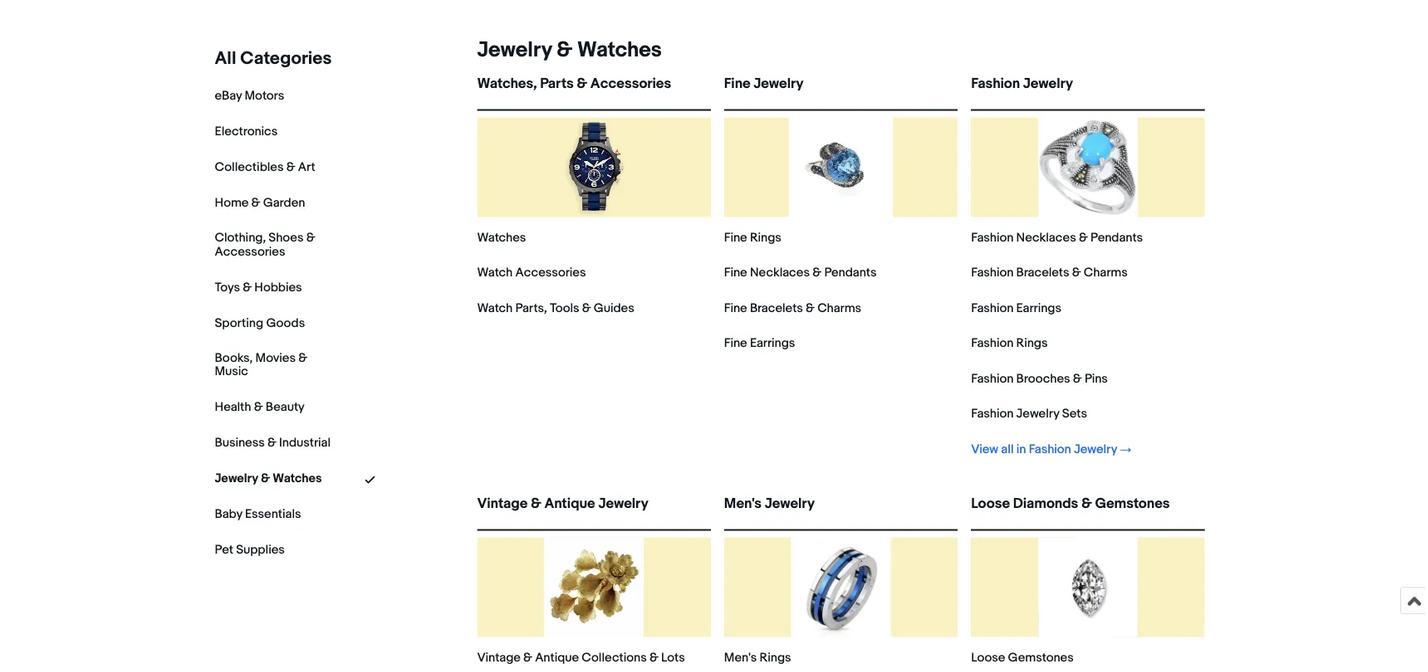 Task type: vqa. For each thing, say whether or not it's contained in the screenshot.
Fine Jewelry IMAGE
yes



Task type: locate. For each thing, give the bounding box(es) containing it.
charms down fashion necklaces & pendants
[[1084, 266, 1128, 281]]

men's
[[724, 496, 762, 514]]

fine jewelry link
[[724, 76, 958, 106]]

0 horizontal spatial bracelets
[[750, 301, 803, 316]]

0 horizontal spatial charms
[[818, 301, 862, 316]]

pendants down fashion jewelry image
[[1091, 231, 1143, 246]]

jewelry
[[477, 37, 552, 63], [754, 76, 804, 93], [1024, 76, 1074, 93], [1017, 407, 1060, 422], [1074, 443, 1118, 457], [215, 472, 258, 487], [599, 496, 649, 514], [765, 496, 815, 514]]

0 vertical spatial accessories
[[591, 76, 672, 93]]

bracelets down "fashion necklaces & pendants" link
[[1017, 266, 1070, 281]]

3 fine from the top
[[724, 266, 748, 281]]

brooches
[[1017, 372, 1071, 387]]

rings up fine necklaces & pendants 'link' at the top right of page
[[750, 231, 782, 246]]

fashion rings
[[972, 337, 1048, 352]]

business
[[215, 436, 265, 451]]

0 vertical spatial pendants
[[1091, 231, 1143, 246]]

ebay motors
[[215, 88, 284, 103]]

accessories for watches, parts & accessories
[[591, 76, 672, 93]]

0 horizontal spatial earrings
[[750, 337, 796, 352]]

clothing, shoes & accessories link
[[215, 230, 331, 259]]

fashion brooches & pins
[[972, 372, 1108, 387]]

1 horizontal spatial necklaces
[[1017, 231, 1077, 246]]

vintage & antique jewelry image
[[544, 538, 644, 638]]

1 vertical spatial bracelets
[[750, 301, 803, 316]]

2 vertical spatial watches
[[273, 472, 322, 487]]

1 horizontal spatial rings
[[1017, 337, 1048, 352]]

& up fashion bracelets & charms
[[1079, 231, 1088, 246]]

1 horizontal spatial accessories
[[516, 266, 586, 281]]

hobbies
[[255, 280, 302, 295]]

fashion jewelry sets
[[972, 407, 1088, 422]]

pins
[[1085, 372, 1108, 387]]

necklaces for fine
[[750, 266, 810, 281]]

0 horizontal spatial necklaces
[[750, 266, 810, 281]]

men's jewelry link
[[724, 496, 958, 527]]

jewelry & watches link down business & industrial link
[[215, 472, 322, 487]]

jewelry & watches down business & industrial link
[[215, 472, 322, 487]]

1 horizontal spatial pendants
[[1091, 231, 1143, 246]]

& right the parts
[[577, 76, 588, 93]]

4 fine from the top
[[724, 301, 748, 316]]

watch left parts,
[[477, 301, 513, 316]]

jewelry & watches up 'watches, parts & accessories'
[[477, 37, 662, 63]]

watches down the industrial
[[273, 472, 322, 487]]

0 vertical spatial watches
[[577, 37, 662, 63]]

pendants up fine bracelets & charms
[[825, 266, 877, 281]]

0 vertical spatial jewelry & watches
[[477, 37, 662, 63]]

watch for watch parts, tools & guides
[[477, 301, 513, 316]]

1 horizontal spatial jewelry & watches
[[477, 37, 662, 63]]

1 horizontal spatial watches
[[477, 231, 526, 246]]

1 fine from the top
[[724, 76, 751, 93]]

2 fine from the top
[[724, 231, 748, 246]]

watch parts, tools & guides link
[[477, 301, 635, 316]]

fashion jewelry
[[972, 76, 1074, 93]]

& right business at the left
[[268, 436, 277, 451]]

rings for fine rings
[[750, 231, 782, 246]]

tools
[[550, 301, 580, 316]]

electronics
[[215, 124, 278, 139]]

accessories right the parts
[[591, 76, 672, 93]]

categories
[[240, 47, 332, 69]]

& right 'tools'
[[582, 301, 591, 316]]

necklaces for fashion
[[1017, 231, 1077, 246]]

jewelry & watches
[[477, 37, 662, 63], [215, 472, 322, 487]]

1 vertical spatial earrings
[[750, 337, 796, 352]]

fashion jewelry sets link
[[972, 407, 1088, 422]]

all
[[215, 47, 237, 69]]

men's jewelry
[[724, 496, 815, 514]]

pendants
[[1091, 231, 1143, 246], [825, 266, 877, 281]]

collectibles
[[215, 160, 284, 175]]

earrings down fashion bracelets & charms
[[1017, 301, 1062, 316]]

earrings for fine earrings
[[750, 337, 796, 352]]

sporting goods link
[[215, 316, 305, 331]]

0 vertical spatial charms
[[1084, 266, 1128, 281]]

1 vertical spatial accessories
[[215, 244, 285, 259]]

1 vertical spatial charms
[[818, 301, 862, 316]]

0 vertical spatial jewelry & watches link
[[471, 37, 662, 63]]

& right movies at the left bottom
[[298, 351, 307, 365]]

2 vertical spatial accessories
[[516, 266, 586, 281]]

rings
[[750, 231, 782, 246], [1017, 337, 1048, 352]]

fashion for fashion earrings
[[972, 301, 1014, 316]]

vintage
[[477, 496, 528, 514]]

0 vertical spatial earrings
[[1017, 301, 1062, 316]]

1 vertical spatial jewelry & watches
[[215, 472, 322, 487]]

books, movies & music link
[[215, 351, 331, 379]]

0 vertical spatial necklaces
[[1017, 231, 1077, 246]]

& right health
[[254, 400, 263, 415]]

1 watch from the top
[[477, 266, 513, 281]]

fashion rings link
[[972, 337, 1048, 352]]

accessories up toys & hobbies
[[215, 244, 285, 259]]

business & industrial
[[215, 436, 331, 451]]

1 horizontal spatial earrings
[[1017, 301, 1062, 316]]

1 vertical spatial watch
[[477, 301, 513, 316]]

beauty
[[266, 400, 305, 415]]

gemstones
[[1096, 496, 1170, 514]]

watches up watch accessories link
[[477, 231, 526, 246]]

health
[[215, 400, 251, 415]]

jewelry & watches link
[[471, 37, 662, 63], [215, 472, 322, 487]]

necklaces up fashion bracelets & charms
[[1017, 231, 1077, 246]]

1 vertical spatial necklaces
[[750, 266, 810, 281]]

1 horizontal spatial charms
[[1084, 266, 1128, 281]]

charms down fine necklaces & pendants
[[818, 301, 862, 316]]

1 vertical spatial pendants
[[825, 266, 877, 281]]

0 vertical spatial bracelets
[[1017, 266, 1070, 281]]

bracelets up the fine earrings
[[750, 301, 803, 316]]

accessories up watch parts, tools & guides link
[[516, 266, 586, 281]]

0 vertical spatial rings
[[750, 231, 782, 246]]

watch for watch accessories
[[477, 266, 513, 281]]

0 horizontal spatial accessories
[[215, 244, 285, 259]]

fine for fine bracelets & charms
[[724, 301, 748, 316]]

earrings for fashion earrings
[[1017, 301, 1062, 316]]

0 vertical spatial watch
[[477, 266, 513, 281]]

fine jewelry
[[724, 76, 804, 93]]

&
[[557, 37, 573, 63], [577, 76, 588, 93], [286, 160, 295, 175], [251, 195, 260, 210], [306, 230, 315, 245], [1079, 231, 1088, 246], [813, 266, 822, 281], [1073, 266, 1082, 281], [243, 280, 252, 295], [582, 301, 591, 316], [806, 301, 815, 316], [298, 351, 307, 365], [1073, 372, 1082, 387], [254, 400, 263, 415], [268, 436, 277, 451], [261, 472, 270, 487], [531, 496, 542, 514], [1082, 496, 1093, 514]]

1 horizontal spatial bracelets
[[1017, 266, 1070, 281]]

2 horizontal spatial accessories
[[591, 76, 672, 93]]

accessories inside clothing, shoes & accessories
[[215, 244, 285, 259]]

2 horizontal spatial watches
[[577, 37, 662, 63]]

men's jewelry image
[[792, 538, 891, 638]]

shoes
[[269, 230, 304, 245]]

watches
[[577, 37, 662, 63], [477, 231, 526, 246], [273, 472, 322, 487]]

watches, parts & accessories image
[[544, 118, 644, 218]]

movies
[[255, 351, 296, 365]]

watch down watches link
[[477, 266, 513, 281]]

bracelets for fashion
[[1017, 266, 1070, 281]]

supplies
[[236, 543, 285, 558]]

rings for fashion rings
[[1017, 337, 1048, 352]]

& down fine necklaces & pendants 'link' at the top right of page
[[806, 301, 815, 316]]

all
[[1002, 443, 1014, 457]]

fine
[[724, 76, 751, 93], [724, 231, 748, 246], [724, 266, 748, 281], [724, 301, 748, 316], [724, 337, 748, 352]]

& down "fashion necklaces & pendants" link
[[1073, 266, 1082, 281]]

bracelets
[[1017, 266, 1070, 281], [750, 301, 803, 316]]

fashion
[[972, 76, 1021, 93], [972, 231, 1014, 246], [972, 266, 1014, 281], [972, 301, 1014, 316], [972, 337, 1014, 352], [972, 372, 1014, 387], [972, 407, 1014, 422], [1029, 443, 1072, 457]]

earrings
[[1017, 301, 1062, 316], [750, 337, 796, 352]]

rings up fashion brooches & pins link
[[1017, 337, 1048, 352]]

parts,
[[516, 301, 547, 316]]

accessories for clothing, shoes & accessories
[[215, 244, 285, 259]]

watches up watches, parts & accessories link
[[577, 37, 662, 63]]

bracelets for fine
[[750, 301, 803, 316]]

0 horizontal spatial pendants
[[825, 266, 877, 281]]

& right shoes
[[306, 230, 315, 245]]

necklaces
[[1017, 231, 1077, 246], [750, 266, 810, 281]]

necklaces up fine bracelets & charms
[[750, 266, 810, 281]]

2 watch from the top
[[477, 301, 513, 316]]

fine for fine earrings
[[724, 337, 748, 352]]

& left the pins on the right of the page
[[1073, 372, 1082, 387]]

0 horizontal spatial jewelry & watches link
[[215, 472, 322, 487]]

5 fine from the top
[[724, 337, 748, 352]]

earrings down fine bracelets & charms link
[[750, 337, 796, 352]]

watches,
[[477, 76, 537, 93]]

fine for fine jewelry
[[724, 76, 751, 93]]

0 horizontal spatial watches
[[273, 472, 322, 487]]

jewelry & watches link up 'watches, parts & accessories'
[[471, 37, 662, 63]]

1 vertical spatial jewelry & watches link
[[215, 472, 322, 487]]

pet supplies
[[215, 543, 285, 558]]

home & garden
[[215, 195, 305, 210]]

watch parts, tools & guides
[[477, 301, 635, 316]]

1 vertical spatial rings
[[1017, 337, 1048, 352]]

watch
[[477, 266, 513, 281], [477, 301, 513, 316]]

0 horizontal spatial rings
[[750, 231, 782, 246]]



Task type: describe. For each thing, give the bounding box(es) containing it.
fashion necklaces & pendants link
[[972, 231, 1143, 246]]

diamonds
[[1014, 496, 1079, 514]]

goods
[[266, 316, 305, 331]]

fine rings
[[724, 231, 782, 246]]

fashion earrings link
[[972, 301, 1062, 316]]

books, movies & music
[[215, 351, 307, 379]]

toys & hobbies link
[[215, 280, 302, 295]]

watch accessories link
[[477, 266, 586, 281]]

fine necklaces & pendants
[[724, 266, 877, 281]]

baby essentials
[[215, 507, 301, 522]]

pet
[[215, 543, 233, 558]]

business & industrial link
[[215, 436, 331, 451]]

pendants for fine necklaces & pendants
[[825, 266, 877, 281]]

sporting
[[215, 316, 264, 331]]

fine earrings
[[724, 337, 796, 352]]

charms for fashion bracelets & charms
[[1084, 266, 1128, 281]]

fashion bracelets & charms link
[[972, 266, 1128, 281]]

0 horizontal spatial jewelry & watches
[[215, 472, 322, 487]]

1 vertical spatial watches
[[477, 231, 526, 246]]

collectibles & art link
[[215, 160, 316, 175]]

fashion bracelets & charms
[[972, 266, 1128, 281]]

fashion for fashion necklaces & pendants
[[972, 231, 1014, 246]]

fashion for fashion brooches & pins
[[972, 372, 1014, 387]]

view all in fashion jewelry link
[[972, 443, 1132, 457]]

& right vintage
[[531, 496, 542, 514]]

motors
[[245, 88, 284, 103]]

view all in fashion jewelry
[[972, 443, 1118, 457]]

books,
[[215, 351, 253, 365]]

& inside clothing, shoes & accessories
[[306, 230, 315, 245]]

fashion earrings
[[972, 301, 1062, 316]]

& up the parts
[[557, 37, 573, 63]]

fashion brooches & pins link
[[972, 372, 1108, 387]]

fashion for fashion bracelets & charms
[[972, 266, 1014, 281]]

view
[[972, 443, 999, 457]]

ebay motors link
[[215, 88, 284, 103]]

vintage & antique jewelry link
[[477, 496, 711, 527]]

& up fine bracelets & charms
[[813, 266, 822, 281]]

watches, parts & accessories link
[[477, 76, 711, 106]]

fine for fine necklaces & pendants
[[724, 266, 748, 281]]

& down business & industrial
[[261, 472, 270, 487]]

clothing,
[[215, 230, 266, 245]]

fashion for fashion rings
[[972, 337, 1014, 352]]

fine earrings link
[[724, 337, 796, 352]]

parts
[[540, 76, 574, 93]]

health & beauty link
[[215, 400, 305, 415]]

fashion for fashion jewelry
[[972, 76, 1021, 93]]

art
[[298, 160, 316, 175]]

& left art
[[286, 160, 295, 175]]

1 horizontal spatial jewelry & watches link
[[471, 37, 662, 63]]

antique
[[545, 496, 596, 514]]

fine bracelets & charms link
[[724, 301, 862, 316]]

electronics link
[[215, 124, 278, 139]]

clothing, shoes & accessories
[[215, 230, 315, 259]]

baby
[[215, 507, 242, 522]]

& right toys on the left top
[[243, 280, 252, 295]]

sets
[[1063, 407, 1088, 422]]

toys
[[215, 280, 240, 295]]

loose diamonds & gemstones
[[972, 496, 1170, 514]]

home
[[215, 195, 249, 210]]

charms for fine bracelets & charms
[[818, 301, 862, 316]]

ebay
[[215, 88, 242, 103]]

garden
[[263, 195, 305, 210]]

& right home
[[251, 195, 260, 210]]

fine bracelets & charms
[[724, 301, 862, 316]]

guides
[[594, 301, 635, 316]]

pendants for fashion necklaces & pendants
[[1091, 231, 1143, 246]]

loose diamonds & gemstones link
[[972, 496, 1205, 527]]

fashion for fashion jewelry sets
[[972, 407, 1014, 422]]

baby essentials link
[[215, 507, 301, 522]]

loose diamonds & gemstones image
[[1039, 538, 1138, 638]]

fine rings link
[[724, 231, 782, 246]]

all categories
[[215, 47, 332, 69]]

in
[[1017, 443, 1027, 457]]

fine for fine rings
[[724, 231, 748, 246]]

music
[[215, 364, 248, 379]]

vintage & antique jewelry
[[477, 496, 649, 514]]

fine jewelry image
[[789, 118, 894, 218]]

watches link
[[477, 231, 526, 246]]

fashion jewelry link
[[972, 76, 1205, 106]]

toys & hobbies
[[215, 280, 302, 295]]

pet supplies link
[[215, 543, 285, 558]]

home & garden link
[[215, 195, 305, 210]]

fashion jewelry image
[[1039, 118, 1138, 218]]

watches, parts & accessories
[[477, 76, 672, 93]]

fine necklaces & pendants link
[[724, 266, 877, 281]]

essentials
[[245, 507, 301, 522]]

watch accessories
[[477, 266, 586, 281]]

fashion necklaces & pendants
[[972, 231, 1143, 246]]

sporting goods
[[215, 316, 305, 331]]

& right diamonds
[[1082, 496, 1093, 514]]

collectibles & art
[[215, 160, 316, 175]]

health & beauty
[[215, 400, 305, 415]]

& inside books, movies & music
[[298, 351, 307, 365]]



